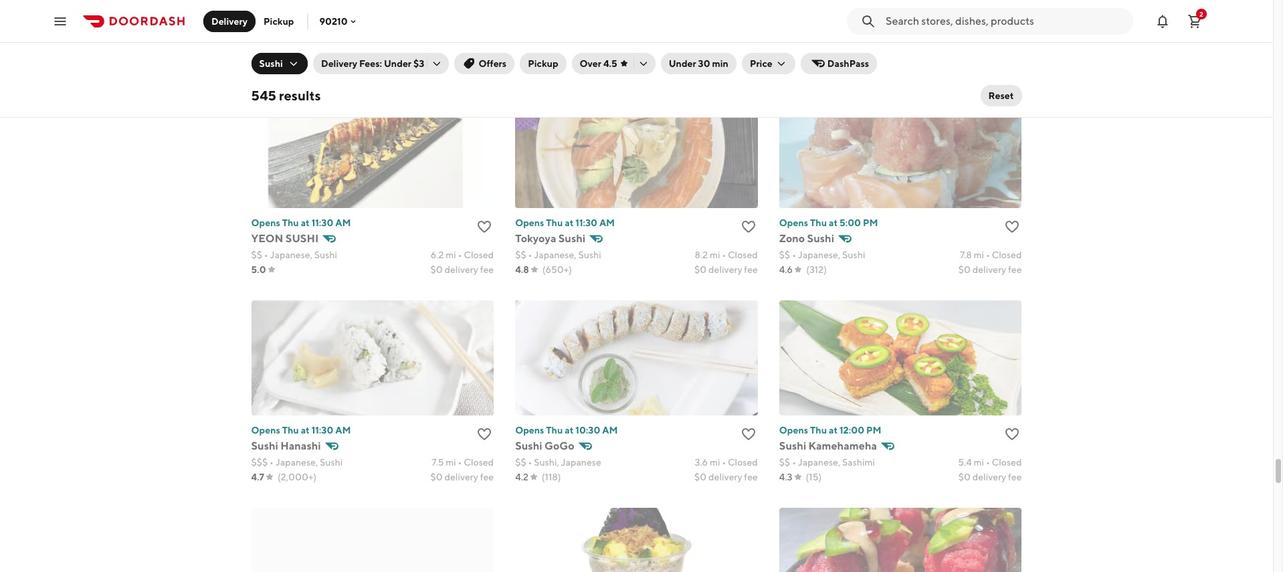 Task type: locate. For each thing, give the bounding box(es) containing it.
4.7 for (2,000+)
[[251, 472, 264, 482]]

mi for zono sushi
[[974, 249, 985, 260]]

•
[[264, 29, 268, 39], [792, 29, 796, 39], [986, 29, 990, 39], [264, 249, 268, 260], [458, 249, 462, 260], [528, 249, 532, 260], [722, 249, 726, 260], [792, 249, 796, 260], [986, 249, 990, 260], [270, 457, 274, 468], [458, 457, 462, 468], [528, 457, 532, 468], [722, 457, 726, 468], [792, 457, 796, 468], [986, 457, 990, 468]]

pm
[[863, 217, 878, 228], [867, 425, 882, 435]]

20% off, up to $5
[[265, 59, 329, 69], [529, 59, 593, 69]]

1 vertical spatial delivery
[[321, 58, 357, 69]]

mi for tokyoya sushi
[[710, 249, 720, 260]]

thu up "zono sushi"
[[810, 217, 827, 228]]

japanese, up (2,000+)
[[276, 457, 318, 468]]

delivery left ariyoshi
[[211, 16, 248, 26]]

japanese, for yeon sushi
[[270, 249, 313, 260]]

$​0 delivery fee for tokyoya sushi
[[695, 264, 758, 275]]

fee for sushi kamehameha
[[1009, 472, 1022, 482]]

opens for yeon sushi
[[251, 217, 280, 228]]

4.5
[[251, 43, 265, 54], [604, 58, 617, 69]]

• right 7.8
[[986, 249, 990, 260]]

offers
[[479, 58, 507, 69]]

japanese,
[[270, 29, 313, 39], [270, 249, 313, 260], [534, 249, 577, 260], [798, 249, 841, 260], [276, 457, 318, 468], [798, 457, 841, 468]]

fee down '7.5 mi • closed'
[[480, 472, 494, 482]]

$​0 delivery fee down 5.4 mi • closed
[[959, 472, 1022, 482]]

at left 5:00
[[829, 217, 838, 228]]

$$ • japanese, sushi down sushi
[[251, 249, 337, 260]]

opens up sushi gogo
[[515, 425, 544, 435]]

2 to from the left
[[573, 59, 581, 69]]

$​0 delivery fee up min
[[695, 43, 758, 54]]

2 vertical spatial click to add this store to your saved list image
[[1005, 426, 1021, 442]]

0 horizontal spatial (1,200+)
[[278, 43, 314, 54]]

thu
[[282, 217, 299, 228], [546, 217, 563, 228], [810, 217, 827, 228], [282, 425, 299, 435], [546, 425, 563, 435], [810, 425, 827, 435]]

mi
[[974, 29, 985, 39], [446, 249, 456, 260], [710, 249, 720, 260], [974, 249, 985, 260], [446, 457, 456, 468], [710, 457, 720, 468], [974, 457, 984, 468]]

click to add this store to your saved list image for gogo
[[741, 426, 757, 442]]

$$ up price button
[[780, 29, 791, 39]]

4.7 left '(6,300+)'
[[515, 43, 528, 54]]

1 horizontal spatial $5
[[583, 59, 593, 69]]

am
[[335, 217, 351, 228], [600, 217, 615, 228], [335, 425, 351, 435], [602, 425, 618, 435]]

pm right the 12:00
[[867, 425, 882, 435]]

zono
[[780, 232, 805, 245]]

1 under from the left
[[384, 58, 412, 69]]

up
[[298, 59, 308, 69], [562, 59, 572, 69]]

pickup
[[264, 16, 294, 26], [528, 58, 558, 69]]

1 horizontal spatial 20%
[[529, 59, 546, 69]]

$​0 for sushi gogo
[[695, 472, 707, 482]]

$​0 left offers 'button'
[[431, 43, 443, 54]]

• right 8.2
[[722, 249, 726, 260]]

thu up the gogo
[[546, 425, 563, 435]]

$$ for sushi kamehameha
[[780, 457, 791, 468]]

thu up yeon sushi
[[282, 217, 299, 228]]

0 vertical spatial pm
[[863, 217, 878, 228]]

fee for zono sushi
[[1009, 264, 1022, 275]]

0 horizontal spatial $5
[[319, 59, 329, 69]]

11:30
[[312, 217, 334, 228], [576, 217, 598, 228], [312, 425, 334, 435]]

under left $3
[[384, 58, 412, 69]]

• down ariyoshi
[[264, 29, 268, 39]]

sushi kamehameha
[[780, 439, 877, 452]]

$​0
[[431, 43, 443, 54], [695, 43, 707, 54], [431, 264, 443, 275], [695, 264, 707, 275], [959, 264, 971, 275], [431, 472, 443, 482], [695, 472, 707, 482], [959, 472, 971, 482]]

click to add this store to your saved list image for tokyoya sushi
[[741, 219, 757, 235]]

0 horizontal spatial 20%
[[265, 59, 282, 69]]

1 vertical spatial pm
[[867, 425, 882, 435]]

0 horizontal spatial pickup button
[[256, 10, 302, 32]]

$​0 for yeon sushi
[[431, 264, 443, 275]]

sushi hanashi
[[251, 439, 321, 452]]

delivery button
[[203, 10, 256, 32]]

opens up sushi hanashi
[[251, 425, 280, 435]]

1 vertical spatial pickup button
[[520, 53, 567, 74]]

• down store search: begin typing to search for stores available on doordash text box
[[986, 29, 990, 39]]

mi right 7.9
[[974, 29, 985, 39]]

$$$ • japanese, sushi
[[251, 457, 343, 468]]

click to add this store to your saved list image up 6.2 mi • closed
[[477, 219, 493, 235]]

under left 30
[[669, 58, 696, 69]]

delivery for yeon sushi
[[445, 264, 478, 275]]

off, down '(6,300+)'
[[548, 59, 560, 69]]

mi right 8.2
[[710, 249, 720, 260]]

mi for sushi gogo
[[710, 457, 720, 468]]

closed right 8.2
[[728, 249, 758, 260]]

$$ down ariyoshi
[[251, 29, 262, 39]]

$5 left trending
[[583, 59, 593, 69]]

$$ up 4.2
[[515, 457, 526, 468]]

0 vertical spatial 4.5
[[251, 43, 265, 54]]

0 horizontal spatial up
[[298, 59, 308, 69]]

1 vertical spatial click to add this store to your saved list image
[[741, 219, 757, 235]]

1 horizontal spatial 4.7
[[515, 43, 528, 54]]

sushi,
[[534, 457, 559, 468]]

$$ • japanese, sushi
[[251, 29, 337, 39], [251, 249, 337, 260], [515, 249, 601, 260], [780, 249, 866, 260]]

3 items, open order cart image
[[1187, 13, 1203, 29]]

7.5 mi • closed
[[432, 457, 494, 468]]

fee down 3.6 mi • closed
[[744, 472, 758, 482]]

opens up 'sushi kamehameha'
[[780, 425, 809, 435]]

trending
[[601, 59, 635, 69]]

min
[[712, 58, 729, 69]]

1 vertical spatial 4.5
[[604, 58, 617, 69]]

30
[[698, 58, 710, 69]]

japanese, up (15)
[[798, 457, 841, 468]]

delivery inside "button"
[[211, 16, 248, 26]]

$$
[[251, 29, 262, 39], [780, 29, 791, 39], [251, 249, 262, 260], [515, 249, 526, 260], [780, 249, 791, 260], [515, 457, 526, 468], [780, 457, 791, 468]]

pickup for the right pickup button
[[528, 58, 558, 69]]

fee up price in the top of the page
[[744, 43, 758, 54]]

click to add this store to your saved list image up 3.6 mi • closed
[[741, 426, 757, 442]]

opens thu at 11:30 am for hanashi
[[251, 425, 351, 435]]

$​0 delivery fee down 8.2 mi • closed
[[695, 264, 758, 275]]

at for sushi gogo
[[565, 425, 574, 435]]

$​0 delivery fee for sushi gogo
[[695, 472, 758, 482]]

to down '(6,300+)'
[[573, 59, 581, 69]]

$$ up 4.3
[[780, 457, 791, 468]]

1 vertical spatial pickup
[[528, 58, 558, 69]]

delivery for sushi hanashi
[[445, 472, 478, 482]]

$​0 delivery fee for sushi hanashi
[[431, 472, 494, 482]]

$​0 delivery fee down 6.2 mi • closed
[[431, 264, 494, 275]]

0 vertical spatial pickup button
[[256, 10, 302, 32]]

11:30 up sushi
[[312, 217, 334, 228]]

closed
[[992, 29, 1022, 39], [464, 249, 494, 260], [728, 249, 758, 260], [992, 249, 1022, 260], [464, 457, 494, 468], [728, 457, 758, 468], [992, 457, 1022, 468]]

$$ up 4.8
[[515, 249, 526, 260]]

$​0 for zono sushi
[[959, 264, 971, 275]]

1 horizontal spatial (1,200+)
[[806, 43, 842, 54]]

1 horizontal spatial under
[[669, 58, 696, 69]]

$​0 for sushi hanashi
[[431, 472, 443, 482]]

12:00
[[840, 425, 865, 435]]

click to add this store to your saved list image for sushi kamehameha
[[1005, 426, 1021, 442]]

4.5 inside over 4.5 button
[[604, 58, 617, 69]]

at for zono sushi
[[829, 217, 838, 228]]

$$$
[[251, 457, 268, 468]]

(1,200+) down ariyoshi sushi
[[278, 43, 314, 54]]

opens thu at 11:30 am
[[251, 217, 351, 228], [515, 217, 615, 228], [251, 425, 351, 435]]

mi right 7.8
[[974, 249, 985, 260]]

to
[[309, 59, 317, 69], [573, 59, 581, 69]]

japanese, for sushi hanashi
[[276, 457, 318, 468]]

thu for tokyoya sushi
[[546, 217, 563, 228]]

over
[[580, 58, 602, 69]]

opens thu at 12:00 pm
[[780, 425, 882, 435]]

sushi up 545
[[259, 58, 283, 69]]

90210 button
[[319, 16, 358, 26]]

closed for sushi kamehameha
[[992, 457, 1022, 468]]

1 (1,200+) from the left
[[278, 43, 314, 54]]

delivery
[[445, 43, 478, 54], [709, 43, 743, 54], [445, 264, 478, 275], [709, 264, 743, 275], [973, 264, 1007, 275], [445, 472, 478, 482], [709, 472, 743, 482], [973, 472, 1007, 482]]

1 horizontal spatial off,
[[548, 59, 560, 69]]

0 horizontal spatial delivery
[[211, 16, 248, 26]]

20% off, up to $5 up 'results'
[[265, 59, 329, 69]]

fee down 6.2 mi • closed
[[480, 264, 494, 275]]

reset button
[[981, 85, 1022, 106]]

under
[[384, 58, 412, 69], [669, 58, 696, 69]]

delivery for tokyoya sushi
[[709, 264, 743, 275]]

opens thu at 11:30 am for sushi
[[515, 217, 615, 228]]

7.8 mi • closed
[[960, 249, 1022, 260]]

japanese, for sushi kamehameha
[[798, 457, 841, 468]]

1 to from the left
[[309, 59, 317, 69]]

• right 5.4
[[986, 457, 990, 468]]

closed right 7.5
[[464, 457, 494, 468]]

$​0 down 3.6
[[695, 472, 707, 482]]

$​0 down 6.2
[[431, 264, 443, 275]]

0 vertical spatial delivery
[[211, 16, 248, 26]]

20% down '(6,300+)'
[[529, 59, 546, 69]]

to right sushi button
[[309, 59, 317, 69]]

11:30 for tokyoya sushi
[[576, 217, 598, 228]]

5.4
[[958, 457, 972, 468]]

click to add this store to your saved list image
[[1005, 0, 1021, 14], [741, 219, 757, 235], [1005, 426, 1021, 442]]

0 horizontal spatial under
[[384, 58, 412, 69]]

20%
[[265, 59, 282, 69], [529, 59, 546, 69]]

$​0 delivery fee
[[431, 43, 494, 54], [695, 43, 758, 54], [431, 264, 494, 275], [695, 264, 758, 275], [959, 264, 1022, 275], [431, 472, 494, 482], [695, 472, 758, 482], [959, 472, 1022, 482]]

closed for zono sushi
[[992, 249, 1022, 260]]

closed right 6.2
[[464, 249, 494, 260]]

click to add this store to your saved list image up 8.2 mi • closed
[[741, 219, 757, 235]]

Store search: begin typing to search for stores available on DoorDash text field
[[886, 14, 1126, 28]]

sashimi
[[843, 457, 875, 468]]

$$ for tokyoya sushi
[[515, 249, 526, 260]]

545
[[251, 88, 276, 103]]

off, up 545 results
[[283, 59, 296, 69]]

$$ • japanese, sushi up "(312)"
[[780, 249, 866, 260]]

4.5 right over
[[604, 58, 617, 69]]

$$ • japanese, sushi for yeon
[[251, 249, 337, 260]]

0 horizontal spatial off,
[[283, 59, 296, 69]]

(1,200+)
[[278, 43, 314, 54], [806, 43, 842, 54]]

sushi up 4.3
[[780, 439, 807, 452]]

sushi down tokyoya sushi
[[578, 249, 601, 260]]

sushi up sushi,
[[515, 439, 542, 452]]

click to add this store to your saved list image for sushi
[[1005, 219, 1021, 235]]

opens
[[251, 217, 280, 228], [515, 217, 544, 228], [780, 217, 809, 228], [251, 425, 280, 435], [515, 425, 544, 435], [780, 425, 809, 435]]

4.5 down ariyoshi
[[251, 43, 265, 54]]

fee down 7.8 mi • closed
[[1009, 264, 1022, 275]]

$​0 down 8.2
[[695, 264, 707, 275]]

at
[[301, 217, 310, 228], [565, 217, 574, 228], [829, 217, 838, 228], [301, 425, 310, 435], [565, 425, 574, 435], [829, 425, 838, 435]]

1 horizontal spatial delivery
[[321, 58, 357, 69]]

2 off, from the left
[[548, 59, 560, 69]]

$​0 delivery fee down 3.6 mi • closed
[[695, 472, 758, 482]]

japanese, up "(312)"
[[798, 249, 841, 260]]

closed for sushi gogo
[[728, 457, 758, 468]]

sushi left bars,
[[798, 29, 821, 39]]

$$ • japanese, sushi up (650+)
[[515, 249, 601, 260]]

0 horizontal spatial 20% off, up to $5
[[265, 59, 329, 69]]

• left bars,
[[792, 29, 796, 39]]

open menu image
[[52, 13, 68, 29]]

0 horizontal spatial 4.7
[[251, 472, 264, 482]]

pickup button
[[256, 10, 302, 32], [520, 53, 567, 74]]

over 4.5
[[580, 58, 617, 69]]

2 20% from the left
[[529, 59, 546, 69]]

pickup button up sushi button
[[256, 10, 302, 32]]

$​0 delivery fee down '7.5 mi • closed'
[[431, 472, 494, 482]]

$​0 delivery fee for zono sushi
[[959, 264, 1022, 275]]

$​0 down 7.5
[[431, 472, 443, 482]]

1 horizontal spatial up
[[562, 59, 572, 69]]

5.0
[[251, 264, 266, 275]]

mi right 7.5
[[446, 457, 456, 468]]

11:30 up hanashi
[[312, 425, 334, 435]]

fees:
[[359, 58, 382, 69]]

$​0 down 7.8
[[959, 264, 971, 275]]

at up 'sushi kamehameha'
[[829, 425, 838, 435]]

1 horizontal spatial to
[[573, 59, 581, 69]]

bars,
[[823, 29, 844, 39]]

$​0 delivery fee down 7.8 mi • closed
[[959, 264, 1022, 275]]

closed right 7.8
[[992, 249, 1022, 260]]

fee down 8.2 mi • closed
[[744, 264, 758, 275]]

am for sushi gogo
[[602, 425, 618, 435]]

0 vertical spatial pickup
[[264, 16, 294, 26]]

delivery for sushi kamehameha
[[973, 472, 1007, 482]]

at for sushi kamehameha
[[829, 425, 838, 435]]

0 horizontal spatial 4.5
[[251, 43, 265, 54]]

5:00
[[840, 217, 861, 228]]

opens for tokyoya sushi
[[515, 217, 544, 228]]

5.4 mi • closed
[[958, 457, 1022, 468]]

1 horizontal spatial 4.5
[[604, 58, 617, 69]]

yeon sushi
[[251, 232, 319, 245]]

opens up the tokyoya on the left of the page
[[515, 217, 544, 228]]

4.7 down $$ • sushi bars, takeout
[[780, 43, 793, 54]]

japanese, for zono sushi
[[798, 249, 841, 260]]

1 $5 from the left
[[319, 59, 329, 69]]

4.7 for (6,300+)
[[515, 43, 528, 54]]

• up 4.3
[[792, 457, 796, 468]]

am for sushi hanashi
[[335, 425, 351, 435]]

japanese, down ariyoshi sushi
[[270, 29, 313, 39]]

fee for sushi gogo
[[744, 472, 758, 482]]

2 under from the left
[[669, 58, 696, 69]]

1 horizontal spatial 20% off, up to $5
[[529, 59, 593, 69]]

20% up 545
[[265, 59, 282, 69]]

$$ up 5.0
[[251, 249, 262, 260]]

0 horizontal spatial to
[[309, 59, 317, 69]]

1 off, from the left
[[283, 59, 296, 69]]

tokyoya sushi
[[515, 232, 586, 245]]

thu up tokyoya sushi
[[546, 217, 563, 228]]

offers button
[[455, 53, 515, 74]]

closed right 3.6
[[728, 457, 758, 468]]

$​0 up under 30 min
[[695, 43, 707, 54]]

• right 6.2
[[458, 249, 462, 260]]

dashpass button
[[801, 53, 877, 74]]

delivery
[[211, 16, 248, 26], [321, 58, 357, 69]]

1 horizontal spatial pickup
[[528, 58, 558, 69]]

at for sushi hanashi
[[301, 425, 310, 435]]

11:30 up tokyoya sushi
[[576, 217, 598, 228]]

sushi down 90210
[[314, 29, 337, 39]]

sushi
[[286, 232, 319, 245]]

20% off, up to $5 down '(6,300+)'
[[529, 59, 593, 69]]

opens thu at 11:30 am up sushi
[[251, 217, 351, 228]]

0 horizontal spatial pickup
[[264, 16, 294, 26]]

click to add this store to your saved list image
[[477, 219, 493, 235], [1005, 219, 1021, 235], [477, 426, 493, 442], [741, 426, 757, 442]]



Task type: vqa. For each thing, say whether or not it's contained in the screenshot.
Capitan
no



Task type: describe. For each thing, give the bounding box(es) containing it.
7.9 mi • closed
[[960, 29, 1022, 39]]

2 20% off, up to $5 from the left
[[529, 59, 593, 69]]

thu for yeon sushi
[[282, 217, 299, 228]]

am for tokyoya sushi
[[600, 217, 615, 228]]

4.3
[[780, 472, 793, 482]]

3.6 mi • closed
[[695, 457, 758, 468]]

• left sushi,
[[528, 457, 532, 468]]

results
[[279, 88, 321, 103]]

4.2
[[515, 472, 529, 482]]

sushi button
[[251, 53, 308, 74]]

over 4.5 button
[[572, 53, 656, 74]]

8.2 mi • closed
[[695, 249, 758, 260]]

click to add this store to your saved list image for hanashi
[[477, 426, 493, 442]]

sushi down sushi
[[314, 249, 337, 260]]

thu for zono sushi
[[810, 217, 827, 228]]

$$ • japanese, sushi down ariyoshi sushi
[[251, 29, 337, 39]]

under 30 min
[[669, 58, 729, 69]]

1 horizontal spatial pickup button
[[520, 53, 567, 74]]

mi for yeon sushi
[[446, 249, 456, 260]]

$$ for zono sushi
[[780, 249, 791, 260]]

opens for sushi kamehameha
[[780, 425, 809, 435]]

japanese, for tokyoya sushi
[[534, 249, 577, 260]]

closed for sushi hanashi
[[464, 457, 494, 468]]

• down zono
[[792, 249, 796, 260]]

notification bell image
[[1155, 13, 1171, 29]]

under inside 'under 30 min' button
[[669, 58, 696, 69]]

545 results
[[251, 88, 321, 103]]

$​0 for tokyoya sushi
[[695, 264, 707, 275]]

$​0 delivery fee for sushi kamehameha
[[959, 472, 1022, 482]]

fee for sushi hanashi
[[480, 472, 494, 482]]

6.2 mi • closed
[[431, 249, 494, 260]]

0 vertical spatial click to add this store to your saved list image
[[1005, 0, 1021, 14]]

tokyoya
[[515, 232, 556, 245]]

opens thu at 10:30 am
[[515, 425, 618, 435]]

11:30 for yeon sushi
[[312, 217, 334, 228]]

thu for sushi gogo
[[546, 425, 563, 435]]

gogo
[[545, 439, 575, 452]]

price button
[[742, 53, 796, 74]]

2
[[1200, 10, 1204, 18]]

thu for sushi hanashi
[[282, 425, 299, 435]]

11:30 for sushi hanashi
[[312, 425, 334, 435]]

$​0 delivery fee for yeon sushi
[[431, 264, 494, 275]]

sushi down 5:00
[[843, 249, 866, 260]]

yeon
[[251, 232, 283, 245]]

sushi up (650+)
[[559, 232, 586, 245]]

click to add this store to your saved list image for sushi
[[477, 219, 493, 235]]

(650+)
[[543, 264, 572, 275]]

opens for sushi hanashi
[[251, 425, 280, 435]]

4.6
[[780, 264, 793, 275]]

opens thu at 11:30 am for sushi
[[251, 217, 351, 228]]

2 (1,200+) from the left
[[806, 43, 842, 54]]

sushi up $$$
[[251, 439, 278, 452]]

7.8
[[960, 249, 972, 260]]

sushi down hanashi
[[320, 457, 343, 468]]

• right 7.5
[[458, 457, 462, 468]]

zono sushi
[[780, 232, 835, 245]]

1 20% off, up to $5 from the left
[[265, 59, 329, 69]]

6.2
[[431, 249, 444, 260]]

opens for zono sushi
[[780, 217, 809, 228]]

• up 4.8
[[528, 249, 532, 260]]

takeout
[[846, 29, 880, 39]]

$3
[[414, 58, 425, 69]]

closed for tokyoya sushi
[[728, 249, 758, 260]]

closed for yeon sushi
[[464, 249, 494, 260]]

2 up from the left
[[562, 59, 572, 69]]

$$ • sushi bars, takeout
[[780, 29, 880, 39]]

(2,000+)
[[278, 472, 317, 482]]

fee for tokyoya sushi
[[744, 264, 758, 275]]

closed down store search: begin typing to search for stores available on doordash text box
[[992, 29, 1022, 39]]

• right 3.6
[[722, 457, 726, 468]]

sushi inside sushi button
[[259, 58, 283, 69]]

• right $$$
[[270, 457, 274, 468]]

8.2
[[695, 249, 708, 260]]

delivery fees: under $3
[[321, 58, 425, 69]]

delivery for delivery fees: under $3
[[321, 58, 357, 69]]

fee for yeon sushi
[[480, 264, 494, 275]]

price
[[750, 58, 773, 69]]

$$ • japanese, sushi for zono
[[780, 249, 866, 260]]

• down yeon
[[264, 249, 268, 260]]

japanese
[[561, 457, 601, 468]]

pm for zono sushi
[[863, 217, 878, 228]]

reset
[[989, 90, 1014, 101]]

at for yeon sushi
[[301, 217, 310, 228]]

(15)
[[806, 472, 822, 482]]

thu for sushi kamehameha
[[810, 425, 827, 435]]

2 $5 from the left
[[583, 59, 593, 69]]

hanashi
[[281, 439, 321, 452]]

(6,300+)
[[542, 43, 580, 54]]

$​0 for sushi kamehameha
[[959, 472, 971, 482]]

delivery for sushi gogo
[[709, 472, 743, 482]]

$$ for yeon sushi
[[251, 249, 262, 260]]

pickup for the top pickup button
[[264, 16, 294, 26]]

$$ • japanese, sashimi
[[780, 457, 875, 468]]

7.9
[[960, 29, 972, 39]]

delivery for zono sushi
[[973, 264, 1007, 275]]

opens thu at 5:00 pm
[[780, 217, 878, 228]]

$$ for sushi gogo
[[515, 457, 526, 468]]

pm for sushi kamehameha
[[867, 425, 882, 435]]

am for yeon sushi
[[335, 217, 351, 228]]

2 horizontal spatial 4.7
[[780, 43, 793, 54]]

sushi down opens thu at 5:00 pm
[[807, 232, 835, 245]]

sushi right ariyoshi
[[294, 11, 321, 24]]

7.5
[[432, 457, 444, 468]]

1 20% from the left
[[265, 59, 282, 69]]

dashpass
[[828, 58, 869, 69]]

1 up from the left
[[298, 59, 308, 69]]

90210
[[319, 16, 348, 26]]

at for tokyoya sushi
[[565, 217, 574, 228]]

(312)
[[806, 264, 827, 275]]

3.6
[[695, 457, 708, 468]]

sushi gogo
[[515, 439, 575, 452]]

$$ • japanese, sushi for tokyoya
[[515, 249, 601, 260]]

delivery for delivery
[[211, 16, 248, 26]]

kamehameha
[[809, 439, 877, 452]]

(118)
[[542, 472, 561, 482]]

fee up offers
[[480, 43, 494, 54]]

ariyoshi sushi
[[251, 11, 321, 24]]

ariyoshi
[[251, 11, 292, 24]]

10:30
[[576, 425, 601, 435]]

mi for sushi kamehameha
[[974, 457, 984, 468]]

mi for sushi hanashi
[[446, 457, 456, 468]]

under 30 min button
[[661, 53, 737, 74]]

$​0 delivery fee up offers
[[431, 43, 494, 54]]

4.8
[[515, 264, 529, 275]]

opens for sushi gogo
[[515, 425, 544, 435]]

$$ • sushi, japanese
[[515, 457, 601, 468]]

2 button
[[1182, 8, 1209, 34]]



